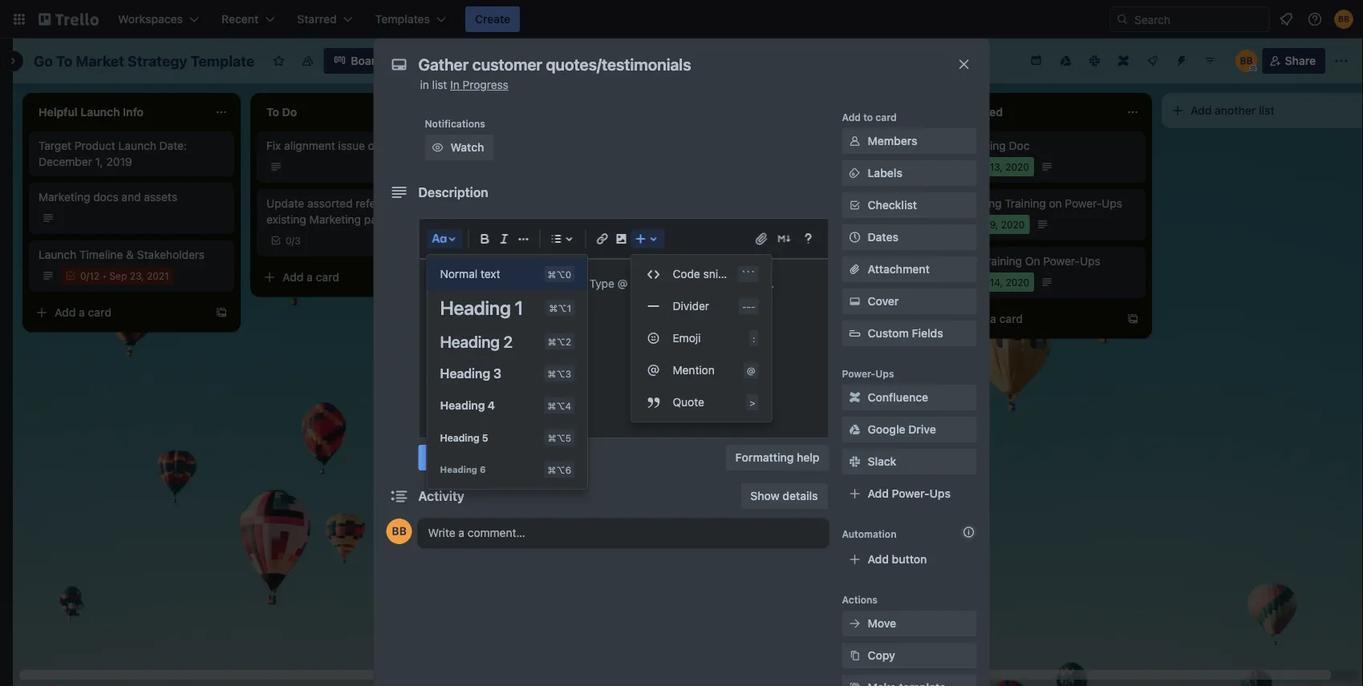 Task type: locate. For each thing, give the bounding box(es) containing it.
4 sm image from the top
[[847, 422, 863, 438]]

divider
[[673, 300, 709, 313]]

sm image left google
[[847, 422, 863, 438]]

0 down existing
[[286, 235, 292, 246]]

doc
[[1009, 139, 1030, 152]]

2 horizontal spatial add a card button
[[941, 307, 1120, 332]]

heading up heading 4
[[440, 366, 490, 382]]

1 vertical spatial launch
[[39, 248, 76, 262]]

sm image down add to card
[[847, 133, 863, 149]]

board link
[[324, 48, 392, 74]]

2020 right 13,
[[1006, 161, 1030, 173]]

card right to on the top right of page
[[876, 112, 897, 123]]

0 vertical spatial list
[[432, 78, 447, 91]]

0 horizontal spatial add a card
[[55, 306, 112, 319]]

0 vertical spatial /
[[292, 235, 295, 246]]

2 horizontal spatial on
[[1049, 197, 1062, 210]]

marketing down the december
[[39, 191, 90, 204]]

heading down save
[[440, 465, 478, 476]]

add another list button
[[1162, 93, 1364, 128]]

1 vertical spatial 1
[[847, 543, 851, 555]]

1 horizontal spatial 0
[[286, 235, 292, 246]]

cancel
[[478, 451, 514, 465]]

1 nov from the top
[[969, 161, 987, 173]]

star or unstar board image
[[272, 55, 285, 67]]

switch to… image
[[11, 11, 27, 27]]

0 horizontal spatial on
[[368, 139, 381, 152]]

drive
[[909, 423, 936, 437]]

link image
[[593, 230, 612, 249]]

1 left ⌘⌥1
[[515, 297, 524, 319]]

add power-ups
[[868, 488, 951, 501]]

add a card button for assorted
[[257, 265, 437, 291]]

share
[[1285, 54, 1316, 67]]

0 vertical spatial training
[[1005, 197, 1046, 210]]

nov left 14,
[[969, 277, 987, 288]]

7 sm image from the top
[[847, 648, 863, 664]]

31,
[[757, 543, 771, 555]]

in
[[420, 78, 429, 91]]

sm image inside labels link
[[847, 165, 863, 181]]

nov left "9,"
[[969, 219, 987, 230]]

confluence
[[868, 391, 929, 404]]

6 heading from the top
[[440, 465, 478, 476]]

1 horizontal spatial a
[[307, 271, 313, 284]]

Nov 13, 2020 checkbox
[[950, 157, 1034, 177]]

jul for newsletter
[[742, 543, 755, 555]]

0 vertical spatial 1
[[515, 297, 524, 319]]

snippet
[[703, 268, 742, 281]]

a down update assorted references on existing marketing pages
[[307, 271, 313, 284]]

sm image inside checklist link
[[847, 197, 863, 213]]

5 heading from the top
[[440, 433, 480, 444]]

Jul 19, 2020 checkbox
[[722, 215, 802, 234]]

heading for heading 1
[[440, 297, 511, 319]]

2020 for blog
[[773, 219, 797, 230]]

launch timeline & stakeholders
[[39, 248, 205, 262]]

add a card
[[282, 271, 340, 284], [55, 306, 112, 319], [966, 313, 1023, 326]]

sm image down power-ups
[[847, 390, 863, 406]]

2020 inside option
[[775, 277, 798, 288]]

2020 right 14,
[[1006, 277, 1030, 288]]

emoji image
[[644, 329, 663, 348]]

1 sm image from the top
[[847, 197, 863, 213]]

0 horizontal spatial bob builder (bobbuilder40) image
[[386, 519, 412, 545]]

Nov 9, 2020 checkbox
[[950, 215, 1030, 234]]

0 horizontal spatial 23,
[[130, 270, 144, 282]]

card down update assorted references on existing marketing pages
[[316, 271, 340, 284]]

1 jul from the top
[[742, 219, 755, 230]]

3 down existing
[[295, 235, 301, 246]]

add power-ups link
[[842, 482, 977, 507]]

copy link
[[842, 644, 977, 669]]

jul down app
[[742, 277, 755, 288]]

nov inside checkbox
[[969, 277, 987, 288]]

jul inside jul 23, 2020 option
[[742, 277, 755, 288]]

1 down automation
[[847, 543, 851, 555]]

Jul 23, 2020 checkbox
[[722, 273, 803, 292]]

2 vertical spatial jul
[[742, 543, 755, 555]]

0 horizontal spatial 3
[[295, 235, 301, 246]]

nov inside 'checkbox'
[[969, 161, 987, 173]]

quote
[[673, 396, 705, 409]]

sm image down actions
[[847, 616, 863, 632]]

2 vertical spatial nov
[[969, 277, 987, 288]]

3 jul from the top
[[742, 543, 755, 555]]

/pricing
[[384, 139, 423, 152]]

1 horizontal spatial add a card
[[282, 271, 340, 284]]

0 vertical spatial bob builder (bobbuilder40) image
[[1335, 10, 1354, 29]]

sm image down copy link
[[847, 681, 863, 687]]

3
[[295, 235, 301, 246], [493, 366, 502, 382]]

3 nov from the top
[[969, 277, 987, 288]]

1 horizontal spatial 23,
[[757, 277, 772, 288]]

launch up 2019
[[118, 139, 156, 152]]

6 sm image from the top
[[847, 616, 863, 632]]

mention
[[673, 364, 715, 377]]

/ down existing
[[292, 235, 295, 246]]

sm image
[[847, 133, 863, 149], [430, 140, 446, 156], [847, 165, 863, 181], [847, 681, 863, 687]]

0 horizontal spatial 0
[[80, 270, 86, 282]]

2020 for in-
[[775, 277, 798, 288]]

2 horizontal spatial marketing
[[950, 197, 1002, 210]]

add a card button down sep
[[29, 300, 209, 326]]

marketing down assorted
[[309, 213, 361, 226]]

Board name text field
[[26, 48, 263, 74]]

menu containing code snippet
[[631, 258, 772, 419]]

gather customer quotes/testimonials link
[[494, 138, 681, 170]]

/ for 3
[[292, 235, 295, 246]]

in list in progress
[[420, 78, 509, 91]]

5
[[482, 433, 488, 444]]

1 vertical spatial nov
[[969, 219, 987, 230]]

power- up confluence
[[842, 368, 876, 380]]

on inside fix alignment issue on /pricing link
[[368, 139, 381, 152]]

1 horizontal spatial on
[[414, 197, 427, 210]]

power- right 'on'
[[1044, 255, 1080, 268]]

announcement
[[783, 197, 861, 210], [761, 255, 839, 268]]

training up the nov 9, 2020
[[1005, 197, 1046, 210]]

3 sm image from the top
[[847, 390, 863, 406]]

heading 1 group
[[427, 258, 588, 486]]

sm image left copy
[[847, 648, 863, 664]]

marketing inside update assorted references on existing marketing pages
[[309, 213, 361, 226]]

a for assorted
[[307, 271, 313, 284]]

custom
[[868, 327, 909, 340]]

copy
[[868, 650, 895, 663]]

search image
[[1116, 13, 1129, 26]]

list
[[432, 78, 447, 91], [1259, 104, 1275, 117]]

training for sales
[[981, 255, 1022, 268]]

nov inside checkbox
[[969, 219, 987, 230]]

marketing for marketing training on power-ups
[[950, 197, 1002, 210]]

lists image
[[547, 230, 566, 249]]

1 horizontal spatial /
[[292, 235, 295, 246]]

2 sm image from the top
[[847, 294, 863, 310]]

primary element
[[0, 0, 1364, 39]]

launch inside target product launch date: december 1, 2019
[[118, 139, 156, 152]]

0 horizontal spatial launch
[[39, 248, 76, 262]]

1 vertical spatial 3
[[493, 366, 502, 382]]

add button
[[868, 553, 927, 567]]

0 vertical spatial launch
[[118, 139, 156, 152]]

&
[[126, 248, 134, 262]]

1 horizontal spatial bob builder (bobbuilder40) image
[[1335, 10, 1354, 29]]

add a card for training
[[966, 313, 1023, 326]]

more formatting image
[[514, 230, 533, 249]]

checklist link
[[842, 193, 977, 218]]

0 horizontal spatial /
[[86, 270, 89, 282]]

2021
[[147, 270, 169, 282]]

add a card button down 0 / 3
[[257, 265, 437, 291]]

heading 4
[[440, 399, 495, 413]]

sm image left checklist
[[847, 197, 863, 213]]

target product launch date: december 1, 2019 link
[[39, 138, 225, 170]]

docs
[[93, 191, 119, 204]]

1 horizontal spatial list
[[1259, 104, 1275, 117]]

add a card button for training
[[941, 307, 1120, 332]]

:
[[753, 333, 756, 344]]

heading left '4'
[[440, 399, 485, 413]]

a down nov 14, 2020 checkbox
[[990, 313, 997, 326]]

a down 0 / 12 • sep 23, 2021
[[79, 306, 85, 319]]

23, right ```
[[757, 277, 772, 288]]

post
[[749, 197, 771, 210]]

heading up heading 2
[[440, 297, 511, 319]]

text styles image
[[430, 230, 449, 249]]

image image
[[612, 230, 631, 249]]

normal text
[[440, 268, 500, 281]]

add a card button down nov 14, 2020
[[941, 307, 1120, 332]]

2020 down "in-app announcement"
[[775, 277, 798, 288]]

jul inside jul 31, 2020 checkbox
[[742, 543, 755, 555]]

sm image inside move 'link'
[[847, 616, 863, 632]]

2020 right the 31,
[[773, 543, 797, 555]]

launch left timeline
[[39, 248, 76, 262]]

list right in
[[432, 78, 447, 91]]

nov left 13,
[[969, 161, 987, 173]]

0 horizontal spatial marketing
[[39, 191, 90, 204]]

card down nov 14, 2020
[[1000, 313, 1023, 326]]

1 vertical spatial 0
[[80, 270, 86, 282]]

0 horizontal spatial add a card button
[[29, 300, 209, 326]]

create from template… image
[[215, 307, 228, 319], [1127, 313, 1140, 326]]

save button
[[419, 445, 463, 471]]

gather customer quotes/testimonials
[[494, 139, 596, 169]]

2 nov from the top
[[969, 219, 987, 230]]

custom fields
[[868, 327, 943, 340]]

1 horizontal spatial marketing
[[309, 213, 361, 226]]

1 vertical spatial list
[[1259, 104, 1275, 117]]

jul left 19,
[[742, 219, 755, 230]]

on right issue
[[368, 139, 381, 152]]

0 horizontal spatial 1
[[515, 297, 524, 319]]

0 vertical spatial 0
[[286, 235, 292, 246]]

sm image
[[847, 197, 863, 213], [847, 294, 863, 310], [847, 390, 863, 406], [847, 422, 863, 438], [847, 454, 863, 470], [847, 616, 863, 632], [847, 648, 863, 664]]

1 vertical spatial /
[[86, 270, 89, 282]]

0 horizontal spatial create from template… image
[[215, 307, 228, 319]]

add to card
[[842, 112, 897, 123]]

0 vertical spatial nov
[[969, 161, 987, 173]]

on right references
[[414, 197, 427, 210]]

2 jul from the top
[[742, 277, 755, 288]]

1 vertical spatial announcement
[[761, 255, 839, 268]]

add a card button for docs
[[29, 300, 209, 326]]

sm image inside copy link
[[847, 648, 863, 664]]

1 vertical spatial jul
[[742, 277, 755, 288]]

sm image left slack
[[847, 454, 863, 470]]

create from template… image for launch timeline & stakeholders
[[215, 307, 228, 319]]

heading left 5
[[440, 433, 480, 444]]

- inside blog post - announcement link
[[775, 197, 780, 210]]

3 up '4'
[[493, 366, 502, 382]]

1 horizontal spatial launch
[[118, 139, 156, 152]]

workspace visible image
[[301, 55, 314, 67]]

on inside update assorted references on existing marketing pages
[[414, 197, 427, 210]]

3 heading from the top
[[440, 366, 490, 382]]

jul inside "jul 19, 2020" 'checkbox'
[[742, 219, 755, 230]]

2 heading from the top
[[440, 332, 500, 351]]

2 horizontal spatial a
[[990, 313, 997, 326]]

/
[[292, 235, 295, 246], [86, 270, 89, 282]]

jul for app
[[742, 277, 755, 288]]

2020 up view markdown image
[[773, 219, 797, 230]]

card
[[876, 112, 897, 123], [316, 271, 340, 284], [88, 306, 112, 319], [1000, 313, 1023, 326]]

heading 2
[[440, 332, 513, 351]]

1 horizontal spatial 3
[[493, 366, 502, 382]]

heading for heading 5
[[440, 433, 480, 444]]

dates button
[[842, 225, 977, 250]]

slack
[[868, 455, 897, 469]]

announcement up "open help dialog" image
[[783, 197, 861, 210]]

heading 6
[[440, 465, 486, 476]]

messaging
[[950, 139, 1006, 152]]

jul left the 31,
[[742, 543, 755, 555]]

heading up heading 3
[[440, 332, 500, 351]]

card down •
[[88, 306, 112, 319]]

23, inside option
[[757, 277, 772, 288]]

nov for sales
[[969, 277, 987, 288]]

help
[[797, 451, 820, 465]]

show details
[[751, 490, 818, 503]]

marketing up nov 9, 2020 checkbox
[[950, 197, 1002, 210]]

heading 3
[[440, 366, 502, 382]]

sm image left watch
[[430, 140, 446, 156]]

december
[[39, 155, 92, 169]]

0 left 12
[[80, 270, 86, 282]]

sm image for watch
[[430, 140, 446, 156]]

sm image left "cover"
[[847, 294, 863, 310]]

1 horizontal spatial add a card button
[[257, 265, 437, 291]]

sm image for labels
[[847, 165, 863, 181]]

12
[[89, 270, 100, 282]]

heading
[[440, 297, 511, 319], [440, 332, 500, 351], [440, 366, 490, 382], [440, 399, 485, 413], [440, 433, 480, 444], [440, 465, 478, 476]]

add a card down 14,
[[966, 313, 1023, 326]]

announcement inside "link"
[[761, 255, 839, 268]]

2020 inside checkbox
[[1006, 277, 1030, 288]]

list right another
[[1259, 104, 1275, 117]]

sm image inside watch button
[[430, 140, 446, 156]]

nov
[[969, 161, 987, 173], [969, 219, 987, 230], [969, 277, 987, 288]]

sm image for confluence
[[847, 390, 863, 406]]

marketing training on power-ups link
[[950, 196, 1136, 212]]

automation
[[842, 529, 897, 540]]

ups
[[1102, 197, 1123, 210], [1080, 255, 1101, 268], [876, 368, 894, 380], [930, 488, 951, 501]]

create from template… image for sales training on power-ups
[[1127, 313, 1140, 326]]

add a card button
[[257, 265, 437, 291], [29, 300, 209, 326], [941, 307, 1120, 332]]

on for references
[[414, 197, 427, 210]]

description
[[419, 185, 489, 200]]

formatting
[[736, 451, 794, 465]]

1 vertical spatial bob builder (bobbuilder40) image
[[386, 519, 412, 545]]

calendar power-up image
[[1030, 54, 1043, 67]]

assets
[[144, 191, 177, 204]]

None text field
[[410, 50, 940, 79]]

/ left •
[[86, 270, 89, 282]]

23, right sep
[[130, 270, 144, 282]]

menu
[[631, 258, 772, 419]]

2020 right "9,"
[[1001, 219, 1025, 230]]

launch
[[118, 139, 156, 152], [39, 248, 76, 262]]

⌘⌥4
[[548, 400, 571, 412]]

bob builder (bobbuilder40) image
[[1335, 10, 1354, 29], [386, 519, 412, 545]]

announcement down "open help dialog" image
[[761, 255, 839, 268]]

1 horizontal spatial create from template… image
[[1127, 313, 1140, 326]]

2020 for messaging
[[1006, 161, 1030, 173]]

sm image inside cover link
[[847, 294, 863, 310]]

details
[[783, 490, 818, 503]]

add a card down 0 / 3
[[282, 271, 340, 284]]

1 heading from the top
[[440, 297, 511, 319]]

sm image left labels
[[847, 165, 863, 181]]

add another list
[[1191, 104, 1275, 117]]

training up nov 14, 2020
[[981, 255, 1022, 268]]

nov for messaging
[[969, 161, 987, 173]]

on down messaging doc link
[[1049, 197, 1062, 210]]

2 horizontal spatial add a card
[[966, 313, 1023, 326]]

training
[[1005, 197, 1046, 210], [981, 255, 1022, 268]]

3 inside heading 1 group
[[493, 366, 502, 382]]

5 sm image from the top
[[847, 454, 863, 470]]

watch
[[451, 141, 484, 154]]

add a card down 12
[[55, 306, 112, 319]]

0 vertical spatial jul
[[742, 219, 755, 230]]

update assorted references on existing marketing pages link
[[266, 196, 453, 228]]

customize views image
[[400, 53, 416, 69]]

sm image inside members link
[[847, 133, 863, 149]]

members
[[868, 134, 918, 148]]

4 heading from the top
[[440, 399, 485, 413]]

bob builder (bobbuilder40) image
[[1236, 50, 1258, 72]]

0 for 0 / 3
[[286, 235, 292, 246]]

sm image for members
[[847, 133, 863, 149]]

-
[[775, 197, 780, 210], [742, 301, 747, 312], [747, 301, 751, 312], [751, 301, 756, 312]]

1 vertical spatial training
[[981, 255, 1022, 268]]

in
[[450, 78, 460, 91]]

0 horizontal spatial a
[[79, 306, 85, 319]]



Task type: vqa. For each thing, say whether or not it's contained in the screenshot.
12
yes



Task type: describe. For each thing, give the bounding box(es) containing it.
actions
[[842, 595, 878, 606]]

stakeholders
[[137, 248, 205, 262]]

bold ⌘b image
[[476, 230, 495, 249]]

0 horizontal spatial list
[[432, 78, 447, 91]]

1 horizontal spatial 1
[[847, 543, 851, 555]]

jul 19, 2020
[[742, 219, 797, 230]]

progress
[[463, 78, 509, 91]]

google drive
[[868, 423, 936, 437]]

card for marketing training on power-ups
[[1000, 313, 1023, 326]]

Search field
[[1129, 7, 1270, 31]]

formatting help link
[[726, 445, 829, 471]]

sales training on power-ups
[[950, 255, 1101, 268]]

marketing docs and assets
[[39, 191, 177, 204]]

open information menu image
[[1307, 11, 1323, 27]]

14,
[[990, 277, 1003, 288]]

code snippet ```
[[673, 268, 756, 281]]

marketing for marketing docs and assets
[[39, 191, 90, 204]]

sm image for slack
[[847, 454, 863, 470]]

bob builder (bobbuilder40) image inside primary element
[[1335, 10, 1354, 29]]

⌘⌥0
[[548, 269, 571, 280]]

menu inside editor toolbar toolbar
[[631, 258, 772, 419]]

show details link
[[741, 484, 828, 510]]

code snippet image
[[644, 265, 663, 284]]

update assorted references on existing marketing pages
[[266, 197, 427, 226]]

code
[[673, 268, 700, 281]]

@
[[747, 365, 756, 376]]

card for marketing docs and assets
[[88, 306, 112, 319]]

fields
[[912, 327, 943, 340]]

market
[[76, 52, 124, 69]]

list inside button
[[1259, 104, 1275, 117]]

attachment
[[868, 263, 930, 276]]

0 / 12 • sep 23, 2021
[[80, 270, 169, 282]]

power-ups
[[842, 368, 894, 380]]

add a card for assorted
[[282, 271, 340, 284]]

2020 for email
[[773, 543, 797, 555]]

fix alignment issue on /pricing
[[266, 139, 423, 152]]

editor toolbar toolbar
[[427, 226, 821, 490]]

Main content area, start typing to enter text. text field
[[436, 274, 812, 313]]

---
[[742, 301, 756, 312]]

strategy
[[128, 52, 187, 69]]

gather
[[494, 139, 530, 152]]

1 inside group
[[515, 297, 524, 319]]

in-app announcement
[[722, 255, 839, 268]]

target product launch date: december 1, 2019
[[39, 139, 187, 169]]

labels link
[[842, 161, 977, 186]]

2020 for marketing
[[1001, 219, 1025, 230]]

quote image
[[644, 393, 663, 413]]

power- down messaging doc link
[[1065, 197, 1102, 210]]

mention image
[[644, 361, 663, 380]]

0 notifications image
[[1277, 10, 1296, 29]]

view markdown image
[[776, 231, 793, 247]]

on inside marketing training on power-ups link
[[1049, 197, 1062, 210]]

9,
[[990, 219, 999, 230]]

0 vertical spatial 3
[[295, 235, 301, 246]]

0 for 0 / 12 • sep 23, 2021
[[80, 270, 86, 282]]

button
[[892, 553, 927, 567]]

custom fields button
[[842, 326, 977, 342]]

sm image for google drive
[[847, 422, 863, 438]]

Write a comment text field
[[419, 519, 829, 548]]

attach and insert link image
[[754, 231, 770, 247]]

jul 23, 2020
[[742, 277, 798, 288]]

references
[[356, 197, 411, 210]]

divider image
[[644, 297, 663, 316]]

emoji
[[673, 332, 701, 345]]

alignment
[[284, 139, 335, 152]]

fix alignment issue on /pricing link
[[266, 138, 453, 154]]

show menu image
[[1334, 53, 1350, 69]]

sm image for checklist
[[847, 197, 863, 213]]

create from template… image
[[443, 271, 456, 284]]

heading 1
[[440, 297, 524, 319]]

Jul 31, 2020 checkbox
[[722, 539, 802, 559]]

heading for heading 2
[[440, 332, 500, 351]]

sm image for copy
[[847, 648, 863, 664]]

create
[[475, 12, 511, 26]]

on for issue
[[368, 139, 381, 152]]

blog
[[722, 197, 746, 210]]

1,
[[95, 155, 103, 169]]

cover link
[[842, 289, 977, 315]]

13,
[[990, 161, 1003, 173]]

go to market strategy template
[[34, 52, 255, 69]]

add a card for docs
[[55, 306, 112, 319]]

activity
[[419, 489, 465, 504]]

move link
[[842, 612, 977, 637]]

open help dialog image
[[799, 230, 818, 249]]

power ups image
[[1147, 55, 1159, 67]]

2020 for sales
[[1006, 277, 1030, 288]]

sm image for move
[[847, 616, 863, 632]]

jul for post
[[742, 219, 755, 230]]

heading for heading 3
[[440, 366, 490, 382]]

card for update assorted references on existing marketing pages
[[316, 271, 340, 284]]

⌘⌥1
[[549, 303, 571, 314]]

template
[[191, 52, 255, 69]]

2019
[[106, 155, 132, 169]]

⌘⌥6
[[548, 465, 571, 476]]

timeline
[[79, 248, 123, 262]]

/ for 12
[[86, 270, 89, 282]]

issue
[[338, 139, 365, 152]]

quotes/testimonials
[[494, 155, 596, 169]]

⌘⌥5
[[548, 433, 571, 444]]

0 / 3
[[286, 235, 301, 246]]

•
[[102, 270, 107, 282]]

heading 5
[[440, 433, 488, 444]]

sm image for cover
[[847, 294, 863, 310]]

customer
[[533, 139, 581, 152]]

in progress link
[[450, 78, 509, 91]]

heading for heading 4
[[440, 399, 485, 413]]

0 vertical spatial announcement
[[783, 197, 861, 210]]

messaging doc link
[[950, 138, 1136, 154]]

email
[[722, 521, 750, 534]]

```
[[741, 269, 756, 280]]

text
[[481, 268, 500, 281]]

nov 14, 2020
[[969, 277, 1030, 288]]

power- down slack
[[892, 488, 930, 501]]

heading for heading 6
[[440, 465, 478, 476]]

Nov 14, 2020 checkbox
[[950, 273, 1035, 292]]

italic ⌘i image
[[495, 230, 514, 249]]

a for docs
[[79, 306, 85, 319]]

jul 31, 2020
[[742, 543, 797, 555]]

assorted
[[307, 197, 353, 210]]

product
[[74, 139, 115, 152]]

app
[[737, 255, 758, 268]]

sep
[[109, 270, 127, 282]]

sales training on power-ups link
[[950, 254, 1136, 270]]

nov 9, 2020
[[969, 219, 1025, 230]]

a for training
[[990, 313, 997, 326]]

sales
[[950, 255, 978, 268]]

newsletter
[[753, 521, 809, 534]]

email newsletter
[[722, 521, 809, 534]]

training for marketing
[[1005, 197, 1046, 210]]

email newsletter link
[[722, 520, 908, 536]]

nov for marketing
[[969, 219, 987, 230]]

to
[[864, 112, 873, 123]]

6
[[480, 465, 486, 476]]

cover
[[868, 295, 899, 308]]

members link
[[842, 128, 977, 154]]

checklist
[[868, 199, 917, 212]]

another
[[1215, 104, 1256, 117]]



